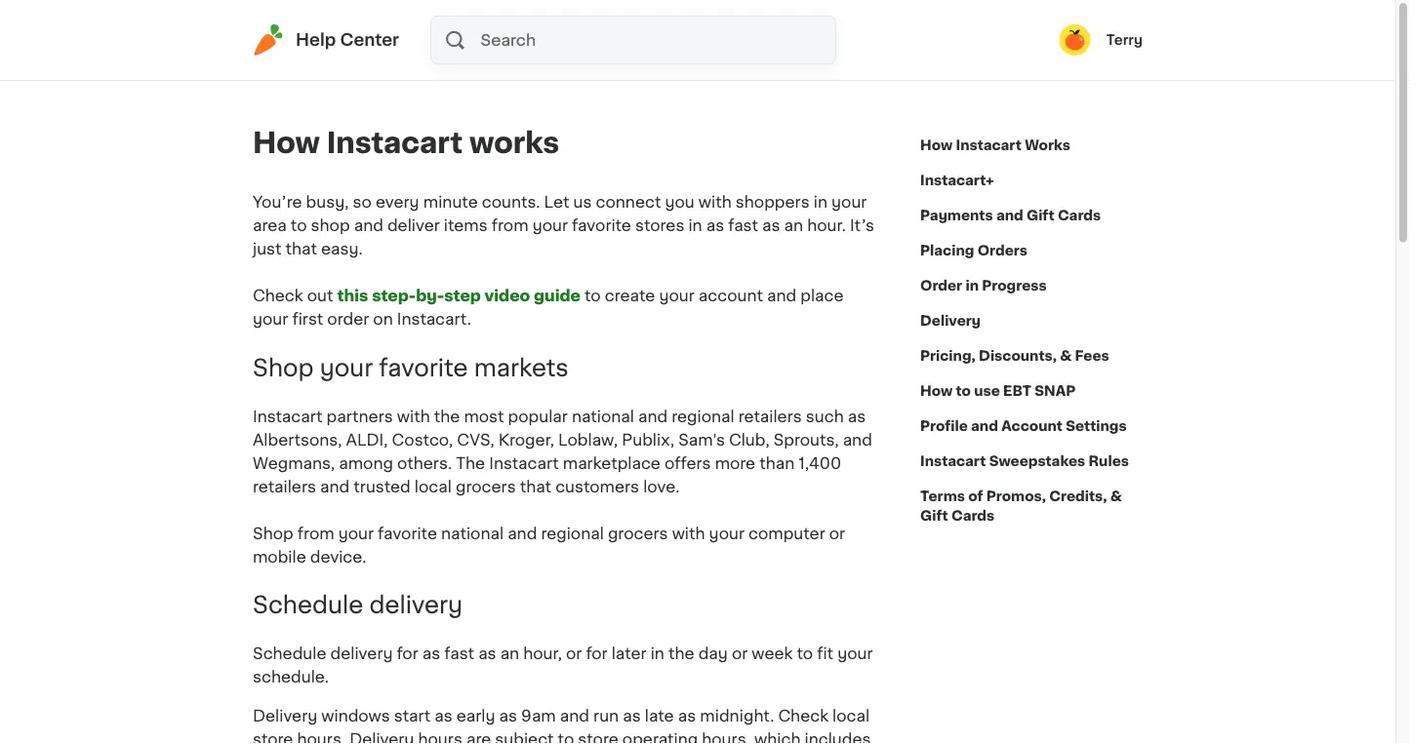 Task type: vqa. For each thing, say whether or not it's contained in the screenshot.
ALDI,
yes



Task type: describe. For each thing, give the bounding box(es) containing it.
of
[[969, 490, 984, 504]]

schedule delivery
[[253, 594, 463, 618]]

order
[[921, 279, 963, 293]]

schedule delivery for as fast as an hour, or for later in the day or week to fit your schedule.
[[253, 647, 873, 686]]

device.
[[310, 549, 366, 565]]

terms of promos, credits, & gift cards
[[921, 490, 1122, 523]]

your up the device.
[[338, 526, 374, 542]]

cvs,
[[457, 432, 495, 448]]

terry
[[1107, 33, 1143, 47]]

how instacart works
[[921, 139, 1071, 152]]

as right run
[[623, 709, 641, 725]]

your down let
[[533, 218, 568, 233]]

shoppers
[[736, 194, 810, 210]]

credits,
[[1050, 490, 1107, 504]]

which
[[755, 733, 801, 744]]

your inside schedule delivery for as fast as an hour, or for later in the day or week to fit your schedule.
[[838, 647, 873, 663]]

user avatar image
[[1060, 24, 1091, 56]]

fit
[[817, 647, 834, 663]]

cards inside terms of promos, credits, & gift cards
[[952, 510, 995, 523]]

the inside schedule delivery for as fast as an hour, or for later in the day or week to fit your schedule.
[[669, 647, 695, 663]]

hour,
[[523, 647, 562, 663]]

computer
[[749, 526, 826, 542]]

that inside instacart partners with the most popular national and regional retailers such as albertsons, aldi, costco, cvs, kroger, loblaw, publix, sam's club, sprouts, and wegmans, among others. the instacart marketplace offers more than 1,400 retailers and trusted local grocers that customers love.
[[520, 479, 552, 495]]

instacart image
[[253, 24, 284, 56]]

delivery for delivery
[[921, 314, 981, 328]]

so
[[353, 194, 372, 210]]

how for how to use ebt snap
[[921, 385, 953, 398]]

early
[[457, 709, 495, 725]]

to left use
[[956, 385, 971, 398]]

offers
[[665, 456, 711, 471]]

use
[[974, 385, 1000, 398]]

1 for from the left
[[397, 647, 419, 663]]

operating
[[623, 733, 698, 744]]

how for how instacart works
[[921, 139, 953, 152]]

video
[[485, 288, 530, 304]]

instacart inside 'how instacart works' link
[[956, 139, 1022, 152]]

schedule for schedule delivery for as fast as an hour, or for later in the day or week to fit your schedule.
[[253, 647, 327, 663]]

or inside shop from your favorite national and regional grocers with your computer or mobile device.
[[830, 526, 846, 542]]

terms of promos, credits, & gift cards link
[[921, 479, 1143, 534]]

order in progress link
[[921, 268, 1047, 304]]

run
[[594, 709, 619, 725]]

guide
[[534, 288, 581, 304]]

instacart.
[[397, 311, 471, 327]]

publix,
[[622, 432, 675, 448]]

you're busy, so every minute counts. let us connect you with shoppers in your area to shop and deliver items from your favorite stores in as fast as an hour. it's just that easy.
[[253, 194, 875, 257]]

shop for shop from your favorite national and regional grocers with your computer or mobile device.
[[253, 526, 294, 542]]

subject
[[495, 733, 554, 744]]

as inside instacart partners with the most popular national and regional retailers such as albertsons, aldi, costco, cvs, kroger, loblaw, publix, sam's club, sprouts, and wegmans, among others. the instacart marketplace offers more than 1,400 retailers and trusted local grocers that customers love.
[[848, 409, 866, 424]]

the inside instacart partners with the most popular national and regional retailers such as albertsons, aldi, costco, cvs, kroger, loblaw, publix, sam's club, sprouts, and wegmans, among others. the instacart marketplace offers more than 1,400 retailers and trusted local grocers that customers love.
[[434, 409, 460, 424]]

week
[[752, 647, 793, 663]]

to inside schedule delivery for as fast as an hour, or for later in the day or week to fit your schedule.
[[797, 647, 813, 663]]

this step-by-step video guide link
[[337, 288, 581, 304]]

national inside shop from your favorite national and regional grocers with your computer or mobile device.
[[441, 526, 504, 542]]

0 vertical spatial retailers
[[739, 409, 802, 424]]

1 store from the left
[[253, 733, 293, 744]]

payments and gift cards link
[[921, 198, 1101, 233]]

easy.
[[321, 241, 363, 257]]

delivery for schedule delivery for as fast as an hour, or for later in the day or week to fit your schedule.
[[331, 647, 393, 663]]

marketplace
[[563, 456, 661, 471]]

help center link
[[253, 24, 399, 56]]

delivery for delivery windows start as early as 9am and run as late as midnight. check local store hours. delivery hours are subject to store operating hours, which include
[[253, 709, 317, 725]]

regional inside shop from your favorite national and regional grocers with your computer or mobile device.
[[541, 526, 604, 542]]

start
[[394, 709, 431, 725]]

1 vertical spatial favorite
[[379, 356, 468, 380]]

this
[[337, 288, 368, 304]]

your left computer
[[709, 526, 745, 542]]

placing orders
[[921, 244, 1028, 258]]

1,400
[[799, 456, 842, 471]]

sweepstakes
[[990, 455, 1086, 469]]

club,
[[729, 432, 770, 448]]

instacart up albertsons,
[[253, 409, 323, 424]]

an inside you're busy, so every minute counts. let us connect you with shoppers in your area to shop and deliver items from your favorite stores in as fast as an hour. it's just that easy.
[[784, 218, 804, 233]]

Search search field
[[479, 17, 836, 63]]

late
[[645, 709, 674, 725]]

it's
[[850, 218, 875, 233]]

are
[[467, 733, 491, 744]]

the
[[456, 456, 485, 471]]

rules
[[1089, 455, 1129, 469]]

0 horizontal spatial or
[[566, 647, 582, 663]]

0 vertical spatial gift
[[1027, 209, 1055, 223]]

works
[[470, 129, 559, 157]]

in up hour.
[[814, 194, 828, 210]]

by-
[[416, 288, 444, 304]]

and up orders
[[997, 209, 1024, 223]]

hours
[[418, 733, 463, 744]]

orders
[[978, 244, 1028, 258]]

first
[[292, 311, 323, 327]]

just
[[253, 241, 282, 257]]

local inside delivery windows start as early as 9am and run as late as midnight. check local store hours. delivery hours are subject to store operating hours, which include
[[833, 709, 870, 725]]

as right stores
[[707, 218, 725, 233]]

& inside terms of promos, credits, & gift cards
[[1111, 490, 1122, 504]]

pricing,
[[921, 349, 976, 363]]

shop from your favorite national and regional grocers with your computer or mobile device.
[[253, 526, 846, 565]]

area
[[253, 218, 287, 233]]

and inside shop from your favorite national and regional grocers with your computer or mobile device.
[[508, 526, 537, 542]]

fees
[[1075, 349, 1110, 363]]

others.
[[397, 456, 452, 471]]

hours,
[[702, 733, 751, 744]]

and inside you're busy, so every minute counts. let us connect you with shoppers in your area to shop and deliver items from your favorite stores in as fast as an hour. it's just that easy.
[[354, 218, 384, 233]]

0 vertical spatial check
[[253, 288, 303, 304]]

placing orders link
[[921, 233, 1028, 268]]

step
[[444, 288, 481, 304]]

albertsons,
[[253, 432, 342, 448]]

national inside instacart partners with the most popular national and regional retailers such as albertsons, aldi, costco, cvs, kroger, loblaw, publix, sam's club, sprouts, and wegmans, among others. the instacart marketplace offers more than 1,400 retailers and trusted local grocers that customers love.
[[572, 409, 634, 424]]

your down order
[[320, 356, 373, 380]]

hour.
[[808, 218, 846, 233]]

that inside you're busy, so every minute counts. let us connect you with shoppers in your area to shop and deliver items from your favorite stores in as fast as an hour. it's just that easy.
[[286, 241, 317, 257]]

your left first
[[253, 311, 288, 327]]

kroger,
[[499, 432, 554, 448]]

busy,
[[306, 194, 349, 210]]

local inside instacart partners with the most popular national and regional retailers such as albertsons, aldi, costco, cvs, kroger, loblaw, publix, sam's club, sprouts, and wegmans, among others. the instacart marketplace offers more than 1,400 retailers and trusted local grocers that customers love.
[[415, 479, 452, 495]]

schedule.
[[253, 670, 329, 686]]

ebt
[[1004, 385, 1032, 398]]

check out this step-by-step video guide
[[253, 288, 581, 304]]

and inside to create your account and place your first order on instacart.
[[767, 288, 797, 304]]

in inside schedule delivery for as fast as an hour, or for later in the day or week to fit your schedule.
[[651, 647, 665, 663]]

1 horizontal spatial or
[[732, 647, 748, 663]]

0 horizontal spatial &
[[1060, 349, 1072, 363]]

instacart partners with the most popular national and regional retailers such as albertsons, aldi, costco, cvs, kroger, loblaw, publix, sam's club, sprouts, and wegmans, among others. the instacart marketplace offers more than 1,400 retailers and trusted local grocers that customers love.
[[253, 409, 873, 495]]

hours.
[[297, 733, 346, 744]]



Task type: locate. For each thing, give the bounding box(es) containing it.
from down "counts."
[[492, 218, 529, 233]]

0 vertical spatial favorite
[[572, 218, 632, 233]]

0 vertical spatial an
[[784, 218, 804, 233]]

aldi,
[[346, 432, 388, 448]]

how to use ebt snap link
[[921, 374, 1076, 409]]

instacart up instacart+ link
[[956, 139, 1022, 152]]

and left 'place'
[[767, 288, 797, 304]]

instacart+ link
[[921, 163, 995, 198]]

with inside you're busy, so every minute counts. let us connect you with shoppers in your area to shop and deliver items from your favorite stores in as fast as an hour. it's just that easy.
[[699, 194, 732, 210]]

how up profile
[[921, 385, 953, 398]]

1 vertical spatial shop
[[253, 526, 294, 542]]

sprouts,
[[774, 432, 839, 448]]

to right area
[[291, 218, 307, 233]]

favorite inside you're busy, so every minute counts. let us connect you with shoppers in your area to shop and deliver items from your favorite stores in as fast as an hour. it's just that easy.
[[572, 218, 632, 233]]

payments and gift cards
[[921, 209, 1101, 223]]

schedule down mobile
[[253, 594, 363, 618]]

2 for from the left
[[586, 647, 608, 663]]

2 shop from the top
[[253, 526, 294, 542]]

or right hour,
[[566, 647, 582, 663]]

how for how instacart works
[[253, 129, 320, 157]]

instacart sweepstakes rules
[[921, 455, 1129, 469]]

minute
[[423, 194, 478, 210]]

instacart sweepstakes rules link
[[921, 444, 1129, 479]]

1 vertical spatial that
[[520, 479, 552, 495]]

to left fit
[[797, 647, 813, 663]]

local down others.
[[415, 479, 452, 495]]

pricing, discounts, & fees link
[[921, 339, 1110, 374]]

and down use
[[971, 420, 999, 433]]

grocers inside instacart partners with the most popular national and regional retailers such as albertsons, aldi, costco, cvs, kroger, loblaw, publix, sam's club, sprouts, and wegmans, among others. the instacart marketplace offers more than 1,400 retailers and trusted local grocers that customers love.
[[456, 479, 516, 495]]

0 horizontal spatial an
[[500, 647, 520, 663]]

how up instacart+ link
[[921, 139, 953, 152]]

1 horizontal spatial that
[[520, 479, 552, 495]]

account
[[699, 288, 763, 304]]

1 schedule from the top
[[253, 594, 363, 618]]

how up you're
[[253, 129, 320, 157]]

delivery windows start as early as 9am and run as late as midnight. check local store hours. delivery hours are subject to store operating hours, which include
[[253, 709, 871, 744]]

schedule inside schedule delivery for as fast as an hour, or for later in the day or week to fit your schedule.
[[253, 647, 327, 663]]

from inside shop from your favorite national and regional grocers with your computer or mobile device.
[[298, 526, 334, 542]]

fast
[[729, 218, 759, 233], [444, 647, 475, 663]]

out
[[307, 288, 333, 304]]

1 horizontal spatial local
[[833, 709, 870, 725]]

1 vertical spatial cards
[[952, 510, 995, 523]]

1 vertical spatial regional
[[541, 526, 604, 542]]

customers
[[556, 479, 640, 495]]

or
[[830, 526, 846, 542], [566, 647, 582, 663], [732, 647, 748, 663]]

favorite down instacart.
[[379, 356, 468, 380]]

delivery up pricing,
[[921, 314, 981, 328]]

discounts,
[[979, 349, 1057, 363]]

later
[[612, 647, 647, 663]]

1 horizontal spatial national
[[572, 409, 634, 424]]

& left "fees"
[[1060, 349, 1072, 363]]

instacart inside the instacart sweepstakes rules link
[[921, 455, 986, 469]]

day
[[699, 647, 728, 663]]

love.
[[643, 479, 680, 495]]

1 vertical spatial fast
[[444, 647, 475, 663]]

an down shoppers
[[784, 218, 804, 233]]

and
[[997, 209, 1024, 223], [354, 218, 384, 233], [767, 288, 797, 304], [638, 409, 668, 424], [971, 420, 999, 433], [843, 432, 873, 448], [320, 479, 350, 495], [508, 526, 537, 542], [560, 709, 590, 725]]

1 horizontal spatial gift
[[1027, 209, 1055, 223]]

1 horizontal spatial fast
[[729, 218, 759, 233]]

in inside 'link'
[[966, 279, 979, 293]]

grocers inside shop from your favorite national and regional grocers with your computer or mobile device.
[[608, 526, 668, 542]]

gift up orders
[[1027, 209, 1055, 223]]

0 vertical spatial delivery
[[369, 594, 463, 618]]

0 horizontal spatial that
[[286, 241, 317, 257]]

and left run
[[560, 709, 590, 725]]

such
[[806, 409, 844, 424]]

and down instacart partners with the most popular national and regional retailers such as albertsons, aldi, costco, cvs, kroger, loblaw, publix, sam's club, sprouts, and wegmans, among others. the instacart marketplace offers more than 1,400 retailers and trusted local grocers that customers love.
[[508, 526, 537, 542]]

shop
[[311, 218, 350, 233]]

than
[[760, 456, 795, 471]]

store down run
[[578, 733, 619, 744]]

0 vertical spatial from
[[492, 218, 529, 233]]

favorite
[[572, 218, 632, 233], [379, 356, 468, 380], [378, 526, 437, 542]]

trusted
[[354, 479, 411, 495]]

delivery inside schedule delivery for as fast as an hour, or for later in the day or week to fit your schedule.
[[331, 647, 393, 663]]

works
[[1025, 139, 1071, 152]]

0 horizontal spatial store
[[253, 733, 293, 744]]

popular
[[508, 409, 568, 424]]

instacart+
[[921, 174, 995, 187]]

2 vertical spatial favorite
[[378, 526, 437, 542]]

instacart down kroger,
[[489, 456, 559, 471]]

&
[[1060, 349, 1072, 363], [1111, 490, 1122, 504]]

1 shop from the top
[[253, 356, 314, 380]]

1 horizontal spatial check
[[778, 709, 829, 725]]

delivery for schedule delivery
[[369, 594, 463, 618]]

0 horizontal spatial gift
[[921, 510, 949, 523]]

store
[[253, 733, 293, 744], [578, 733, 619, 744]]

& down rules
[[1111, 490, 1122, 504]]

2 vertical spatial delivery
[[350, 733, 414, 744]]

items
[[444, 218, 488, 233]]

sam's
[[679, 432, 725, 448]]

gift
[[1027, 209, 1055, 223], [921, 510, 949, 523]]

national up loblaw,
[[572, 409, 634, 424]]

national down the at the left
[[441, 526, 504, 542]]

with right you
[[699, 194, 732, 210]]

0 horizontal spatial national
[[441, 526, 504, 542]]

local down fit
[[833, 709, 870, 725]]

as down shoppers
[[763, 218, 781, 233]]

pricing, discounts, & fees
[[921, 349, 1110, 363]]

as right late
[[678, 709, 696, 725]]

1 vertical spatial check
[[778, 709, 829, 725]]

more
[[715, 456, 756, 471]]

and down so
[[354, 218, 384, 233]]

0 horizontal spatial the
[[434, 409, 460, 424]]

0 vertical spatial grocers
[[456, 479, 516, 495]]

2 schedule from the top
[[253, 647, 327, 663]]

fast down shoppers
[[729, 218, 759, 233]]

1 vertical spatial gift
[[921, 510, 949, 523]]

favorite down us
[[572, 218, 632, 233]]

as left hour,
[[478, 647, 496, 663]]

1 horizontal spatial delivery
[[350, 733, 414, 744]]

check up the which
[[778, 709, 829, 725]]

1 vertical spatial schedule
[[253, 647, 327, 663]]

delivery down schedule.
[[253, 709, 317, 725]]

retailers
[[739, 409, 802, 424], [253, 479, 316, 495]]

to right subject on the left bottom of the page
[[558, 733, 574, 744]]

as up subject on the left bottom of the page
[[499, 709, 517, 725]]

1 vertical spatial &
[[1111, 490, 1122, 504]]

place
[[801, 288, 844, 304]]

1 horizontal spatial grocers
[[608, 526, 668, 542]]

regional inside instacart partners with the most popular national and regional retailers such as albertsons, aldi, costco, cvs, kroger, loblaw, publix, sam's club, sprouts, and wegmans, among others. the instacart marketplace offers more than 1,400 retailers and trusted local grocers that customers love.
[[672, 409, 735, 424]]

profile and account settings
[[921, 420, 1127, 433]]

with down 'love.'
[[672, 526, 705, 542]]

cards down of
[[952, 510, 995, 523]]

schedule up schedule.
[[253, 647, 327, 663]]

us
[[574, 194, 592, 210]]

how to use ebt snap
[[921, 385, 1076, 398]]

with
[[699, 194, 732, 210], [397, 409, 430, 424], [672, 526, 705, 542]]

1 horizontal spatial the
[[669, 647, 695, 663]]

markets
[[474, 356, 569, 380]]

check up first
[[253, 288, 303, 304]]

placing
[[921, 244, 975, 258]]

loblaw,
[[558, 432, 618, 448]]

account
[[1002, 420, 1063, 433]]

1 horizontal spatial cards
[[1058, 209, 1101, 223]]

0 vertical spatial local
[[415, 479, 452, 495]]

with up costco,
[[397, 409, 430, 424]]

1 vertical spatial grocers
[[608, 526, 668, 542]]

and up publix,
[[638, 409, 668, 424]]

as right such
[[848, 409, 866, 424]]

in right order on the top right of the page
[[966, 279, 979, 293]]

regional up sam's
[[672, 409, 735, 424]]

shop inside shop from your favorite national and regional grocers with your computer or mobile device.
[[253, 526, 294, 542]]

and down such
[[843, 432, 873, 448]]

to create your account and place your first order on instacart.
[[253, 288, 844, 327]]

regional down customers
[[541, 526, 604, 542]]

0 horizontal spatial for
[[397, 647, 419, 663]]

delivery down the windows
[[350, 733, 414, 744]]

an inside schedule delivery for as fast as an hour, or for later in the day or week to fit your schedule.
[[500, 647, 520, 663]]

that down kroger,
[[520, 479, 552, 495]]

0 horizontal spatial delivery
[[253, 709, 317, 725]]

1 vertical spatial local
[[833, 709, 870, 725]]

2 horizontal spatial or
[[830, 526, 846, 542]]

and inside delivery windows start as early as 9am and run as late as midnight. check local store hours. delivery hours are subject to store operating hours, which include
[[560, 709, 590, 725]]

how instacart works link
[[921, 128, 1071, 163]]

the left day
[[669, 647, 695, 663]]

favorite inside shop from your favorite national and regional grocers with your computer or mobile device.
[[378, 526, 437, 542]]

fast up early
[[444, 647, 475, 663]]

windows
[[321, 709, 390, 725]]

1 vertical spatial delivery
[[331, 647, 393, 663]]

your right fit
[[838, 647, 873, 663]]

cards down works
[[1058, 209, 1101, 223]]

9am
[[521, 709, 556, 725]]

settings
[[1066, 420, 1127, 433]]

that
[[286, 241, 317, 257], [520, 479, 552, 495]]

shop down first
[[253, 356, 314, 380]]

0 horizontal spatial fast
[[444, 647, 475, 663]]

or right day
[[732, 647, 748, 663]]

instacart up 'every'
[[327, 129, 463, 157]]

0 horizontal spatial regional
[[541, 526, 604, 542]]

1 vertical spatial delivery
[[253, 709, 317, 725]]

fast inside schedule delivery for as fast as an hour, or for later in the day or week to fit your schedule.
[[444, 647, 475, 663]]

gift down terms
[[921, 510, 949, 523]]

2 horizontal spatial delivery
[[921, 314, 981, 328]]

retailers up the club,
[[739, 409, 802, 424]]

for up the start
[[397, 647, 419, 663]]

fast inside you're busy, so every minute counts. let us connect you with shoppers in your area to shop and deliver items from your favorite stores in as fast as an hour. it's just that easy.
[[729, 218, 759, 233]]

schedule for schedule delivery
[[253, 594, 363, 618]]

to inside to create your account and place your first order on instacart.
[[585, 288, 601, 304]]

1 horizontal spatial an
[[784, 218, 804, 233]]

1 horizontal spatial for
[[586, 647, 608, 663]]

0 horizontal spatial from
[[298, 526, 334, 542]]

step-
[[372, 288, 416, 304]]

2 store from the left
[[578, 733, 619, 744]]

from
[[492, 218, 529, 233], [298, 526, 334, 542]]

check
[[253, 288, 303, 304], [778, 709, 829, 725]]

1 vertical spatial with
[[397, 409, 430, 424]]

in down you
[[689, 218, 703, 233]]

on
[[373, 311, 393, 327]]

0 vertical spatial schedule
[[253, 594, 363, 618]]

1 vertical spatial national
[[441, 526, 504, 542]]

1 horizontal spatial retailers
[[739, 409, 802, 424]]

most
[[464, 409, 504, 424]]

promos,
[[987, 490, 1047, 504]]

national
[[572, 409, 634, 424], [441, 526, 504, 542]]

0 horizontal spatial check
[[253, 288, 303, 304]]

1 horizontal spatial store
[[578, 733, 619, 744]]

the up costco,
[[434, 409, 460, 424]]

1 vertical spatial retailers
[[253, 479, 316, 495]]

midnight.
[[700, 709, 774, 725]]

instacart down profile
[[921, 455, 986, 469]]

help center
[[296, 32, 399, 48]]

snap
[[1035, 385, 1076, 398]]

the
[[434, 409, 460, 424], [669, 647, 695, 663]]

profile
[[921, 420, 968, 433]]

shop up mobile
[[253, 526, 294, 542]]

an left hour,
[[500, 647, 520, 663]]

order
[[327, 311, 369, 327]]

and inside "link"
[[971, 420, 999, 433]]

shop for shop your favorite markets
[[253, 356, 314, 380]]

0 vertical spatial regional
[[672, 409, 735, 424]]

your up it's
[[832, 194, 867, 210]]

0 horizontal spatial retailers
[[253, 479, 316, 495]]

0 vertical spatial delivery
[[921, 314, 981, 328]]

deliver
[[387, 218, 440, 233]]

gift inside terms of promos, credits, & gift cards
[[921, 510, 949, 523]]

in right later
[[651, 647, 665, 663]]

0 vertical spatial cards
[[1058, 209, 1101, 223]]

that right the just
[[286, 241, 317, 257]]

grocers
[[456, 479, 516, 495], [608, 526, 668, 542]]

1 horizontal spatial from
[[492, 218, 529, 233]]

0 vertical spatial that
[[286, 241, 317, 257]]

0 vertical spatial &
[[1060, 349, 1072, 363]]

as up the start
[[423, 647, 441, 663]]

1 horizontal spatial regional
[[672, 409, 735, 424]]

to inside delivery windows start as early as 9am and run as late as midnight. check local store hours. delivery hours are subject to store operating hours, which include
[[558, 733, 574, 744]]

retailers down wegmans,
[[253, 479, 316, 495]]

1 vertical spatial an
[[500, 647, 520, 663]]

local
[[415, 479, 452, 495], [833, 709, 870, 725]]

from inside you're busy, so every minute counts. let us connect you with shoppers in your area to shop and deliver items from your favorite stores in as fast as an hour. it's just that easy.
[[492, 218, 529, 233]]

0 horizontal spatial grocers
[[456, 479, 516, 495]]

grocers down the at the left
[[456, 479, 516, 495]]

terms
[[921, 490, 965, 504]]

connect
[[596, 194, 661, 210]]

or right computer
[[830, 526, 846, 542]]

0 vertical spatial national
[[572, 409, 634, 424]]

with inside shop from your favorite national and regional grocers with your computer or mobile device.
[[672, 526, 705, 542]]

for left later
[[586, 647, 608, 663]]

center
[[340, 32, 399, 48]]

to right guide
[[585, 288, 601, 304]]

stores
[[636, 218, 685, 233]]

2 vertical spatial with
[[672, 526, 705, 542]]

how instacart works
[[253, 129, 559, 157]]

from up the device.
[[298, 526, 334, 542]]

as
[[707, 218, 725, 233], [763, 218, 781, 233], [848, 409, 866, 424], [423, 647, 441, 663], [478, 647, 496, 663], [435, 709, 453, 725], [499, 709, 517, 725], [623, 709, 641, 725], [678, 709, 696, 725]]

as up hours
[[435, 709, 453, 725]]

counts.
[[482, 194, 540, 210]]

terry link
[[1060, 24, 1143, 56]]

favorite down trusted
[[378, 526, 437, 542]]

your right create
[[659, 288, 695, 304]]

with inside instacart partners with the most popular national and regional retailers such as albertsons, aldi, costco, cvs, kroger, loblaw, publix, sam's club, sprouts, and wegmans, among others. the instacart marketplace offers more than 1,400 retailers and trusted local grocers that customers love.
[[397, 409, 430, 424]]

1 vertical spatial from
[[298, 526, 334, 542]]

0 vertical spatial with
[[699, 194, 732, 210]]

to inside you're busy, so every minute counts. let us connect you with shoppers in your area to shop and deliver items from your favorite stores in as fast as an hour. it's just that easy.
[[291, 218, 307, 233]]

you're
[[253, 194, 302, 210]]

1 vertical spatial the
[[669, 647, 695, 663]]

0 vertical spatial the
[[434, 409, 460, 424]]

and down among
[[320, 479, 350, 495]]

0 horizontal spatial cards
[[952, 510, 995, 523]]

0 vertical spatial fast
[[729, 218, 759, 233]]

delivery
[[921, 314, 981, 328], [253, 709, 317, 725], [350, 733, 414, 744]]

0 vertical spatial shop
[[253, 356, 314, 380]]

1 horizontal spatial &
[[1111, 490, 1122, 504]]

store left hours. on the left bottom
[[253, 733, 293, 744]]

check inside delivery windows start as early as 9am and run as late as midnight. check local store hours. delivery hours are subject to store operating hours, which include
[[778, 709, 829, 725]]

grocers down 'love.'
[[608, 526, 668, 542]]

0 horizontal spatial local
[[415, 479, 452, 495]]



